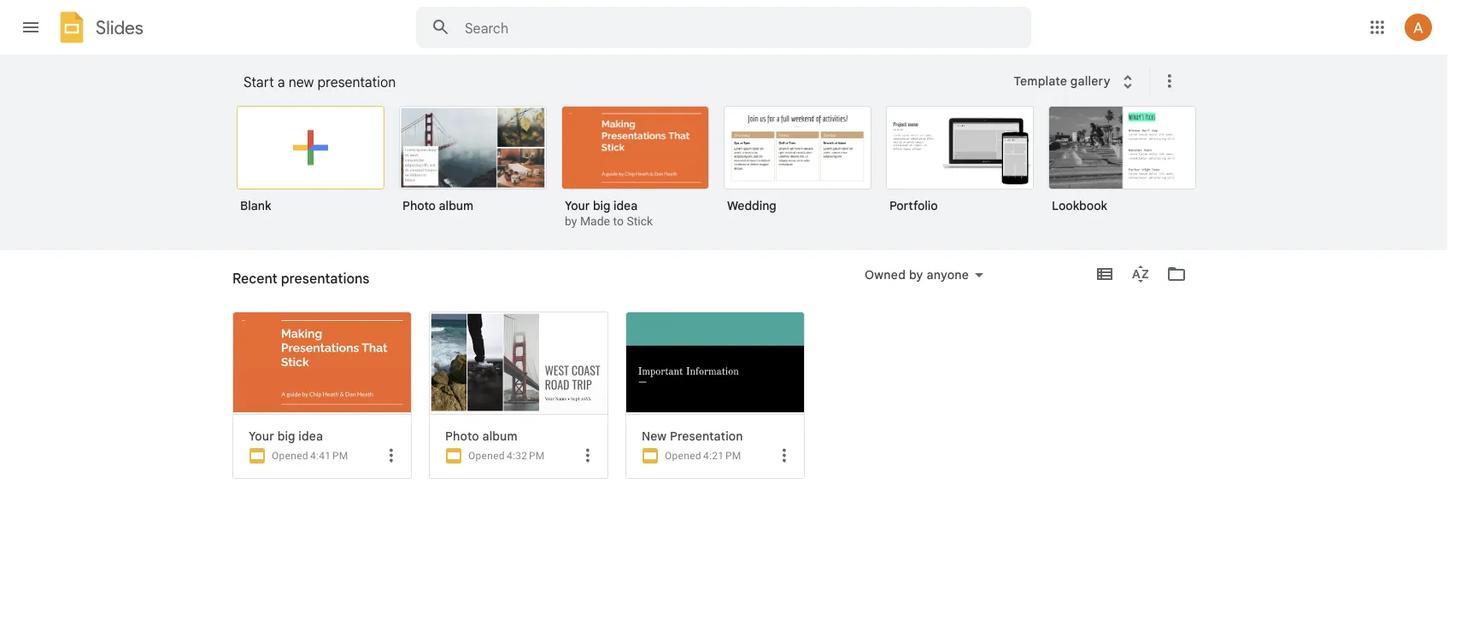 Task type: locate. For each thing, give the bounding box(es) containing it.
opened down your big idea
[[272, 450, 308, 462]]

1 vertical spatial photo
[[445, 429, 479, 444]]

idea for your big idea by made to stick
[[614, 198, 638, 213]]

1 horizontal spatial photo
[[445, 429, 479, 444]]

1 vertical spatial album
[[482, 429, 518, 444]]

big inside "your big idea by made to stick"
[[593, 198, 610, 213]]

by inside "your big idea by made to stick"
[[565, 214, 577, 229]]

1 vertical spatial your
[[249, 429, 274, 444]]

2 recent presentations from the top
[[232, 277, 352, 292]]

idea up to
[[614, 198, 638, 213]]

anyone
[[927, 267, 969, 282]]

your big idea option
[[561, 106, 709, 231], [232, 312, 412, 619]]

album inside recent presentations 'list box'
[[482, 429, 518, 444]]

opened
[[272, 450, 308, 462], [468, 450, 505, 462], [665, 450, 701, 462]]

1 horizontal spatial album
[[482, 429, 518, 444]]

1 vertical spatial photo album
[[445, 429, 518, 444]]

lookbook
[[1052, 198, 1107, 213]]

0 horizontal spatial by
[[565, 214, 577, 229]]

recent
[[232, 270, 277, 287], [232, 277, 272, 292]]

0 horizontal spatial your
[[249, 429, 274, 444]]

presentations
[[281, 270, 369, 287], [275, 277, 352, 292]]

owned
[[865, 267, 906, 282]]

opened for album
[[468, 450, 505, 462]]

search image
[[424, 10, 458, 44]]

idea up opened 4:41 pm
[[298, 429, 323, 444]]

album
[[439, 198, 474, 213], [482, 429, 518, 444]]

idea
[[614, 198, 638, 213], [298, 429, 323, 444]]

0 horizontal spatial your big idea option
[[232, 312, 412, 619]]

1 vertical spatial your big idea option
[[232, 312, 412, 619]]

0 vertical spatial album
[[439, 198, 474, 213]]

0 vertical spatial your big idea option
[[561, 106, 709, 231]]

4:21 pm
[[703, 450, 741, 462]]

photo
[[402, 198, 436, 213], [445, 429, 479, 444]]

4:41 pm
[[310, 450, 348, 462]]

2 opened from the left
[[468, 450, 505, 462]]

1 horizontal spatial idea
[[614, 198, 638, 213]]

big inside recent presentations 'list box'
[[277, 429, 295, 444]]

your inside your big idea google slides element
[[249, 429, 274, 444]]

0 horizontal spatial photo
[[402, 198, 436, 213]]

0 vertical spatial photo album option
[[399, 106, 547, 226]]

photo album google slides element
[[445, 429, 601, 444]]

presentation
[[317, 73, 396, 91]]

slides link
[[55, 10, 143, 48]]

idea inside recent presentations 'list box'
[[298, 429, 323, 444]]

idea inside "your big idea by made to stick"
[[614, 198, 638, 213]]

big
[[593, 198, 610, 213], [277, 429, 295, 444]]

portfolio
[[890, 198, 938, 213]]

list box
[[237, 103, 1219, 251]]

0 horizontal spatial album
[[439, 198, 474, 213]]

opened inside photo album option
[[468, 450, 505, 462]]

0 vertical spatial photo album
[[402, 198, 474, 213]]

0 horizontal spatial opened
[[272, 450, 308, 462]]

1 vertical spatial big
[[277, 429, 295, 444]]

a
[[277, 73, 285, 91]]

photo album option
[[399, 106, 547, 226], [429, 312, 608, 619]]

1 opened from the left
[[272, 450, 308, 462]]

1 horizontal spatial opened
[[468, 450, 505, 462]]

your inside "your big idea by made to stick"
[[565, 198, 590, 213]]

photo inside list box
[[402, 198, 436, 213]]

your
[[565, 198, 590, 213], [249, 429, 274, 444]]

new
[[642, 429, 667, 444]]

opened left last opened by me 4:32 pm element
[[468, 450, 505, 462]]

big up opened 4:41 pm
[[277, 429, 295, 444]]

opened 4:32 pm
[[468, 450, 545, 462]]

None search field
[[416, 7, 1031, 48]]

1 horizontal spatial by
[[909, 267, 923, 282]]

by
[[565, 214, 577, 229], [909, 267, 923, 282]]

by left the made
[[565, 214, 577, 229]]

list box containing blank
[[237, 103, 1219, 251]]

0 vertical spatial by
[[565, 214, 577, 229]]

recent presentations heading
[[232, 250, 369, 305]]

recent inside heading
[[232, 270, 277, 287]]

last opened by me 4:41 pm element
[[310, 450, 348, 462]]

opened inside "new presentation" option
[[665, 450, 701, 462]]

1 recent from the top
[[232, 270, 277, 287]]

opened 4:41 pm
[[272, 450, 348, 462]]

opened down new presentation
[[665, 450, 701, 462]]

0 horizontal spatial big
[[277, 429, 295, 444]]

wedding
[[727, 198, 777, 213]]

1 horizontal spatial your
[[565, 198, 590, 213]]

stick
[[627, 214, 653, 229]]

your for your big idea
[[249, 429, 274, 444]]

blank
[[240, 198, 271, 213]]

photo album option for new presentation
[[429, 312, 608, 619]]

Search bar text field
[[465, 20, 989, 37]]

0 vertical spatial your
[[565, 198, 590, 213]]

your up opened 4:41 pm
[[249, 429, 274, 444]]

new
[[289, 73, 314, 91]]

0 vertical spatial photo
[[402, 198, 436, 213]]

0 horizontal spatial idea
[[298, 429, 323, 444]]

1 horizontal spatial big
[[593, 198, 610, 213]]

3 opened from the left
[[665, 450, 701, 462]]

big up the made
[[593, 198, 610, 213]]

1 vertical spatial photo album option
[[429, 312, 608, 619]]

start
[[244, 73, 274, 91]]

0 vertical spatial idea
[[614, 198, 638, 213]]

template gallery button
[[1003, 66, 1149, 97]]

photo album
[[402, 198, 474, 213], [445, 429, 518, 444]]

recent presentations
[[232, 270, 369, 287], [232, 277, 352, 292]]

by right "owned"
[[909, 267, 923, 282]]

1 vertical spatial by
[[909, 267, 923, 282]]

album inside list box
[[439, 198, 474, 213]]

your big idea
[[249, 429, 323, 444]]

1 vertical spatial idea
[[298, 429, 323, 444]]

0 vertical spatial big
[[593, 198, 610, 213]]

your up the made
[[565, 198, 590, 213]]

2 horizontal spatial opened
[[665, 450, 701, 462]]



Task type: describe. For each thing, give the bounding box(es) containing it.
your big idea by made to stick
[[565, 198, 653, 229]]

1 recent presentations from the top
[[232, 270, 369, 287]]

main menu image
[[21, 17, 41, 38]]

your for your big idea by made to stick
[[565, 198, 590, 213]]

new presentation google slides element
[[642, 429, 797, 444]]

template
[[1014, 74, 1067, 89]]

more actions. image
[[1156, 71, 1180, 91]]

owned by anyone
[[865, 267, 969, 282]]

photo album inside recent presentations 'list box'
[[445, 429, 518, 444]]

new presentation
[[642, 429, 743, 444]]

made
[[580, 214, 610, 229]]

wedding option
[[724, 106, 872, 226]]

start a new presentation heading
[[244, 55, 1003, 109]]

photo album inside list box
[[402, 198, 474, 213]]

1 horizontal spatial your big idea option
[[561, 106, 709, 231]]

blank option
[[237, 106, 385, 226]]

last opened by me 4:32 pm element
[[507, 450, 545, 462]]

your big idea google slides element
[[249, 429, 404, 444]]

big for your big idea by made to stick
[[593, 198, 610, 213]]

presentation
[[670, 429, 743, 444]]

by inside popup button
[[909, 267, 923, 282]]

recent presentations list box
[[232, 312, 1215, 619]]

presentations inside heading
[[281, 270, 369, 287]]

2 recent from the top
[[232, 277, 272, 292]]

owned by anyone button
[[854, 265, 995, 285]]

slides
[[96, 16, 143, 39]]

new presentation option
[[626, 312, 805, 619]]

big for your big idea
[[277, 429, 295, 444]]

opened for presentation
[[665, 450, 701, 462]]

photo album option for your big idea
[[399, 106, 547, 226]]

start a new presentation
[[244, 73, 396, 91]]

template gallery
[[1014, 74, 1111, 89]]

opened 4:21 pm
[[665, 450, 741, 462]]

made to stick link
[[580, 214, 653, 229]]

idea for your big idea
[[298, 429, 323, 444]]

photo inside recent presentations 'list box'
[[445, 429, 479, 444]]

gallery
[[1071, 74, 1111, 89]]

lookbook option
[[1048, 106, 1196, 226]]

last opened by me 4:21 pm element
[[703, 450, 741, 462]]

4:32 pm
[[507, 450, 545, 462]]

portfolio option
[[886, 106, 1034, 226]]

to
[[613, 214, 624, 229]]

opened for big
[[272, 450, 308, 462]]



Task type: vqa. For each thing, say whether or not it's contained in the screenshot.
Image
no



